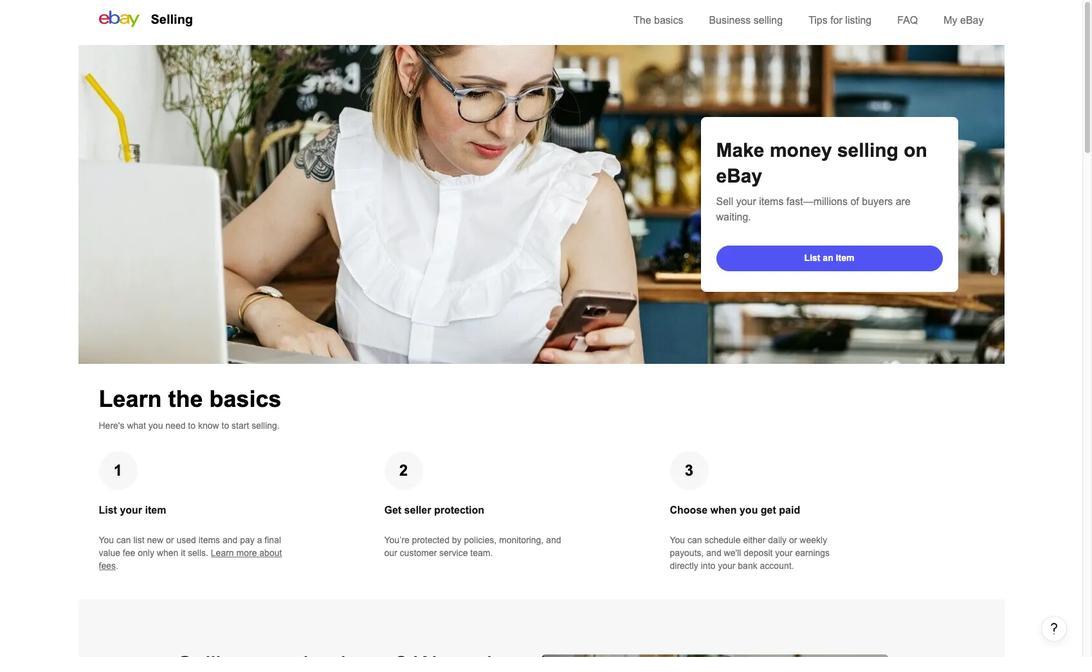Task type: vqa. For each thing, say whether or not it's contained in the screenshot.
Back
no



Task type: locate. For each thing, give the bounding box(es) containing it.
your
[[737, 196, 757, 207], [120, 505, 142, 516], [776, 548, 793, 559], [718, 561, 736, 572]]

learn left more
[[211, 548, 234, 559]]

make money selling on ebay
[[717, 140, 928, 187]]

2 horizontal spatial and
[[707, 548, 722, 559]]

0 horizontal spatial and
[[223, 535, 238, 546]]

you for need
[[149, 421, 163, 431]]

0 vertical spatial basics
[[655, 15, 684, 26]]

1 horizontal spatial can
[[688, 535, 703, 546]]

0 horizontal spatial or
[[166, 535, 174, 546]]

listing
[[846, 15, 872, 26]]

0 vertical spatial selling
[[754, 15, 783, 26]]

1 horizontal spatial selling
[[838, 140, 899, 161]]

1 horizontal spatial learn
[[211, 548, 234, 559]]

you're
[[385, 535, 410, 546]]

or right new
[[166, 535, 174, 546]]

basics
[[655, 15, 684, 26], [210, 386, 282, 413]]

pay
[[240, 535, 255, 546]]

you left get
[[740, 505, 758, 516]]

2 can from the left
[[688, 535, 703, 546]]

1 horizontal spatial item
[[836, 253, 855, 263]]

ebay inside make money selling on ebay
[[717, 165, 763, 187]]

about
[[260, 548, 282, 559]]

account.
[[760, 561, 795, 572]]

when up schedule
[[711, 505, 737, 516]]

1 horizontal spatial list
[[805, 253, 821, 263]]

to
[[188, 421, 196, 431], [222, 421, 229, 431]]

can up fee
[[116, 535, 131, 546]]

you up payouts,
[[670, 535, 686, 546]]

0 vertical spatial when
[[711, 505, 737, 516]]

sell
[[717, 196, 734, 207]]

when
[[711, 505, 737, 516], [157, 548, 178, 559]]

learn more about fees link
[[99, 548, 282, 572]]

1 vertical spatial basics
[[210, 386, 282, 413]]

list for list an item
[[805, 253, 821, 263]]

items
[[760, 196, 784, 207], [199, 535, 220, 546]]

by
[[452, 535, 462, 546]]

1 vertical spatial learn
[[211, 548, 234, 559]]

1 vertical spatial items
[[199, 535, 220, 546]]

1 you from the left
[[99, 535, 114, 546]]

2
[[400, 462, 408, 479]]

can up payouts,
[[688, 535, 703, 546]]

item for list your item
[[145, 505, 166, 516]]

items up sells.
[[199, 535, 220, 546]]

and inside you can schedule either daily or weekly payouts, and we'll deposit your earnings directly into your bank account.
[[707, 548, 722, 559]]

item for list an item
[[836, 253, 855, 263]]

when left the it
[[157, 548, 178, 559]]

fee
[[123, 548, 135, 559]]

1 horizontal spatial you
[[740, 505, 758, 516]]

1 horizontal spatial ebay
[[961, 15, 984, 26]]

and left the pay
[[223, 535, 238, 546]]

final
[[265, 535, 281, 546]]

basics up 'start' at the left bottom
[[210, 386, 282, 413]]

1 vertical spatial ebay
[[717, 165, 763, 187]]

earnings
[[796, 548, 830, 559]]

to left 'start' at the left bottom
[[222, 421, 229, 431]]

policies,
[[464, 535, 497, 546]]

1 vertical spatial list
[[99, 505, 117, 516]]

learn for more
[[211, 548, 234, 559]]

on
[[904, 140, 928, 161]]

when inside you can list new or used items and pay a final value fee only when it sells.
[[157, 548, 178, 559]]

0 horizontal spatial item
[[145, 505, 166, 516]]

learn up what
[[99, 386, 162, 413]]

can for 3
[[688, 535, 703, 546]]

0 vertical spatial items
[[760, 196, 784, 207]]

and up into
[[707, 548, 722, 559]]

1 or from the left
[[166, 535, 174, 546]]

2 or from the left
[[790, 535, 798, 546]]

sells.
[[188, 548, 208, 559]]

selling right the business
[[754, 15, 783, 26]]

protected
[[412, 535, 450, 546]]

or
[[166, 535, 174, 546], [790, 535, 798, 546]]

1 horizontal spatial and
[[546, 535, 562, 546]]

my
[[944, 15, 958, 26]]

seller
[[405, 505, 431, 516]]

selling.
[[252, 421, 280, 431]]

of
[[851, 196, 860, 207]]

can inside you can schedule either daily or weekly payouts, and we'll deposit your earnings directly into your bank account.
[[688, 535, 703, 546]]

items left fast—millions
[[760, 196, 784, 207]]

selling left on
[[838, 140, 899, 161]]

you
[[99, 535, 114, 546], [670, 535, 686, 546]]

you up value on the left bottom of page
[[99, 535, 114, 546]]

0 horizontal spatial to
[[188, 421, 196, 431]]

items inside sell your items fast—millions of buyers are waiting.
[[760, 196, 784, 207]]

0 horizontal spatial can
[[116, 535, 131, 546]]

protection
[[434, 505, 485, 516]]

item right an
[[836, 253, 855, 263]]

my ebay
[[944, 15, 984, 26]]

0 horizontal spatial when
[[157, 548, 178, 559]]

list left an
[[805, 253, 821, 263]]

1 can from the left
[[116, 535, 131, 546]]

choose
[[670, 505, 708, 516]]

2 you from the left
[[670, 535, 686, 546]]

to right need
[[188, 421, 196, 431]]

1 vertical spatial you
[[740, 505, 758, 516]]

you right what
[[149, 421, 163, 431]]

1 horizontal spatial basics
[[655, 15, 684, 26]]

1 horizontal spatial you
[[670, 535, 686, 546]]

0 horizontal spatial learn
[[99, 386, 162, 413]]

basics right the the
[[655, 15, 684, 26]]

can inside you can list new or used items and pay a final value fee only when it sells.
[[116, 535, 131, 546]]

list down 1
[[99, 505, 117, 516]]

you
[[149, 421, 163, 431], [740, 505, 758, 516]]

0 horizontal spatial list
[[99, 505, 117, 516]]

service
[[440, 548, 468, 559]]

our
[[385, 548, 398, 559]]

here's
[[99, 421, 125, 431]]

1 vertical spatial when
[[157, 548, 178, 559]]

your up waiting.
[[737, 196, 757, 207]]

get
[[385, 505, 402, 516]]

0 vertical spatial you
[[149, 421, 163, 431]]

list
[[805, 253, 821, 263], [99, 505, 117, 516]]

fast—millions
[[787, 196, 848, 207]]

get
[[761, 505, 777, 516]]

1 vertical spatial item
[[145, 505, 166, 516]]

0 vertical spatial item
[[836, 253, 855, 263]]

here's what you need to know to start selling.
[[99, 421, 280, 431]]

tips for listing link
[[809, 15, 872, 26]]

can
[[116, 535, 131, 546], [688, 535, 703, 546]]

0 horizontal spatial ebay
[[717, 165, 763, 187]]

more
[[237, 548, 257, 559]]

you inside you can schedule either daily or weekly payouts, and we'll deposit your earnings directly into your bank account.
[[670, 535, 686, 546]]

1 vertical spatial selling
[[838, 140, 899, 161]]

ebay
[[961, 15, 984, 26], [717, 165, 763, 187]]

learn
[[99, 386, 162, 413], [211, 548, 234, 559]]

items inside you can list new or used items and pay a final value fee only when it sells.
[[199, 535, 220, 546]]

1 horizontal spatial or
[[790, 535, 798, 546]]

ebay right my at the right
[[961, 15, 984, 26]]

either
[[744, 535, 766, 546]]

we'll
[[724, 548, 742, 559]]

my ebay link
[[944, 15, 984, 26]]

and right monitoring,
[[546, 535, 562, 546]]

into
[[701, 561, 716, 572]]

team.
[[471, 548, 493, 559]]

1 horizontal spatial items
[[760, 196, 784, 207]]

list
[[134, 535, 145, 546]]

1 horizontal spatial to
[[222, 421, 229, 431]]

0 horizontal spatial you
[[99, 535, 114, 546]]

or right daily
[[790, 535, 798, 546]]

it
[[181, 548, 185, 559]]

1 horizontal spatial when
[[711, 505, 737, 516]]

item up new
[[145, 505, 166, 516]]

0 vertical spatial list
[[805, 253, 821, 263]]

0 horizontal spatial you
[[149, 421, 163, 431]]

ebay down make
[[717, 165, 763, 187]]

used
[[177, 535, 196, 546]]

or inside you can schedule either daily or weekly payouts, and we'll deposit your earnings directly into your bank account.
[[790, 535, 798, 546]]

selling
[[754, 15, 783, 26], [838, 140, 899, 161]]

0 horizontal spatial basics
[[210, 386, 282, 413]]

item
[[836, 253, 855, 263], [145, 505, 166, 516]]

0 vertical spatial learn
[[99, 386, 162, 413]]

selling inside make money selling on ebay
[[838, 140, 899, 161]]

get seller protection
[[385, 505, 485, 516]]

for
[[831, 15, 843, 26]]

directly
[[670, 561, 699, 572]]

only
[[138, 548, 154, 559]]

list an item link
[[717, 246, 943, 272]]

you inside you can list new or used items and pay a final value fee only when it sells.
[[99, 535, 114, 546]]

0 horizontal spatial items
[[199, 535, 220, 546]]

learn inside learn more about fees
[[211, 548, 234, 559]]



Task type: describe. For each thing, give the bounding box(es) containing it.
3
[[685, 462, 694, 479]]

and inside you can list new or used items and pay a final value fee only when it sells.
[[223, 535, 238, 546]]

choose when you get paid
[[670, 505, 801, 516]]

what
[[127, 421, 146, 431]]

need
[[166, 421, 186, 431]]

a
[[257, 535, 262, 546]]

learn for the
[[99, 386, 162, 413]]

your inside sell your items fast—millions of buyers are waiting.
[[737, 196, 757, 207]]

money
[[770, 140, 833, 161]]

fees
[[99, 561, 116, 572]]

your down daily
[[776, 548, 793, 559]]

the
[[168, 386, 203, 413]]

and inside you're protected by policies, monitoring, and our customer service team.
[[546, 535, 562, 546]]

1
[[114, 462, 122, 479]]

are
[[896, 196, 911, 207]]

can for 1
[[116, 535, 131, 546]]

list for list your item
[[99, 505, 117, 516]]

list an item
[[805, 253, 855, 263]]

tips for listing
[[809, 15, 872, 26]]

paid
[[780, 505, 801, 516]]

schedule
[[705, 535, 741, 546]]

business
[[710, 15, 751, 26]]

value
[[99, 548, 120, 559]]

you're protected by policies, monitoring, and our customer service team.
[[385, 535, 562, 559]]

0 vertical spatial ebay
[[961, 15, 984, 26]]

help, opens dialogs image
[[1048, 623, 1061, 636]]

list your item
[[99, 505, 166, 516]]

your up the list
[[120, 505, 142, 516]]

you for 1
[[99, 535, 114, 546]]

your down we'll
[[718, 561, 736, 572]]

tips
[[809, 15, 828, 26]]

learn more about fees
[[99, 548, 282, 572]]

know
[[198, 421, 219, 431]]

faq
[[898, 15, 919, 26]]

the basics link
[[634, 15, 684, 26]]

weekly
[[800, 535, 828, 546]]

or inside you can list new or used items and pay a final value fee only when it sells.
[[166, 535, 174, 546]]

0 horizontal spatial selling
[[754, 15, 783, 26]]

you can schedule either daily or weekly payouts, and we'll deposit your earnings directly into your bank account.
[[670, 535, 830, 572]]

you can list new or used items and pay a final value fee only when it sells.
[[99, 535, 281, 559]]

.
[[116, 561, 118, 572]]

daily
[[769, 535, 787, 546]]

payouts,
[[670, 548, 704, 559]]

the basics
[[634, 15, 684, 26]]

you for 3
[[670, 535, 686, 546]]

monitoring,
[[499, 535, 544, 546]]

deposit
[[744, 548, 773, 559]]

1 to from the left
[[188, 421, 196, 431]]

business selling
[[710, 15, 783, 26]]

make
[[717, 140, 765, 161]]

buyers
[[863, 196, 893, 207]]

business selling link
[[710, 15, 783, 26]]

sell your items fast—millions of buyers are waiting.
[[717, 196, 911, 223]]

the
[[634, 15, 652, 26]]

learn the basics
[[99, 386, 282, 413]]

an
[[823, 253, 834, 263]]

selling
[[151, 12, 193, 26]]

customer
[[400, 548, 437, 559]]

new
[[147, 535, 164, 546]]

you for get
[[740, 505, 758, 516]]

waiting.
[[717, 212, 752, 223]]

2 to from the left
[[222, 421, 229, 431]]

start
[[232, 421, 249, 431]]

bank
[[738, 561, 758, 572]]

faq link
[[898, 15, 919, 26]]



